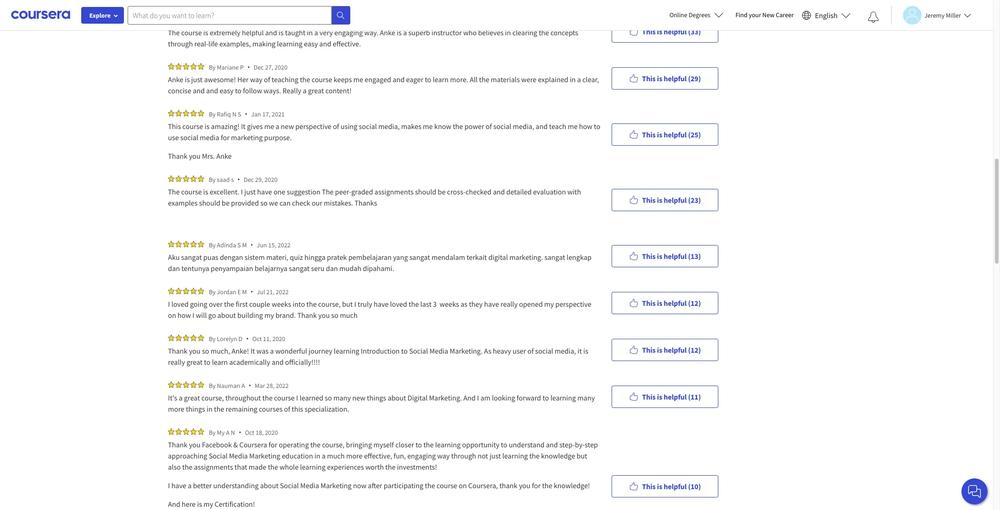 Task type: describe. For each thing, give the bounding box(es) containing it.
(23)
[[689, 195, 701, 205]]

by rajdeep c • may 7, 2021
[[209, 16, 286, 25]]

• left jun
[[251, 241, 253, 249]]

by for over
[[209, 288, 216, 296]]

this is helpful (33)
[[642, 27, 701, 36]]

engaging inside thank you facebook & coursera for operating the course, bringing myself closer to the learning opportunity to understand and step-by-step approaching social media marketing education in a much more effective, fun, engaging way through not just learning the knowledge but also the assignments that made the whole learning experiences worth the investments!
[[408, 451, 436, 461]]

2 vertical spatial my
[[204, 500, 213, 509]]

rajdeep
[[217, 16, 239, 24]]

social right using
[[359, 122, 377, 131]]

forward
[[517, 393, 541, 403]]

me inside anke is just awesome! her way of teaching the course keeps me engaged and eager to learn more. all the materials were explained in a clear, concise and and easy to follow ways. really a great content!
[[354, 75, 363, 84]]

explore button
[[81, 7, 124, 24]]

a left very
[[314, 28, 318, 37]]

i left "will"
[[193, 311, 194, 320]]

sangat down quiz
[[289, 264, 310, 273]]

i left going
[[168, 299, 170, 309]]

this is helpful (33) button
[[612, 20, 719, 42]]

0 horizontal spatial be
[[222, 198, 230, 208]]

0 horizontal spatial should
[[199, 198, 220, 208]]

great inside thank you so much, anke! it was a wonderful journey learning introduction to social media marketing. as heavy user of social media, it is really great to learn academically and officially!!!!
[[187, 358, 203, 367]]

tentunya
[[182, 264, 209, 273]]

terkait
[[467, 253, 487, 262]]

knowledge
[[541, 451, 575, 461]]

by lorelyn d • oct 11, 2020
[[209, 334, 285, 343]]

the down jordan
[[224, 299, 234, 309]]

of right power
[[486, 122, 492, 131]]

course inside anke is just awesome! her way of teaching the course keeps me engaged and eager to learn more. all the materials were explained in a clear, concise and and easy to follow ways. really a great content!
[[312, 75, 332, 84]]

may
[[254, 16, 265, 24]]

adinda
[[217, 241, 236, 249]]

by-
[[575, 440, 585, 449]]

cross-
[[447, 187, 466, 196]]

me left know
[[423, 122, 433, 131]]

but inside thank you facebook & coursera for operating the course, bringing myself closer to the learning opportunity to understand and step-by-step approaching social media marketing education in a much more effective, fun, engaging way through not just learning the knowledge but also the assignments that made the whole learning experiences worth the investments!
[[577, 451, 588, 461]]

oct inside by lorelyn d • oct 11, 2020
[[252, 335, 262, 343]]

2 weeks from the left
[[440, 299, 459, 309]]

0 horizontal spatial and
[[168, 500, 180, 509]]

the course is excellent. i just have one suggestion the peer-graded assignments should be cross-checked and detailed evaluation with examples should be provided so we can check our mistakes. thanks
[[168, 187, 583, 208]]

is inside the course is excellent. i just have one suggestion the peer-graded assignments should be cross-checked and detailed evaluation with examples should be provided so we can check our mistakes. thanks
[[203, 187, 208, 196]]

this for thank you so much, anke! it was a wonderful journey learning introduction to social media marketing. as heavy user of social media, it is really great to learn academically and officially!!!!
[[642, 345, 656, 355]]

the for the course is excellent. i just have one suggestion the peer-graded assignments should be cross-checked and detailed evaluation with examples should be provided so we can check our mistakes. thanks
[[168, 187, 180, 196]]

and down awesome! on the left of the page
[[206, 86, 218, 95]]

0 vertical spatial things
[[367, 393, 386, 403]]

truly
[[358, 299, 372, 309]]

by for extremely
[[209, 16, 216, 24]]

thank
[[500, 481, 518, 490]]

perspective inside the i loved going over the first couple weeks into the course, but i truly have loved the last 3  weeks as they have really opened my perspective on how i will go about building my brand. thank you so much
[[556, 299, 592, 309]]

i left truly on the bottom left
[[354, 299, 356, 309]]

learning inside it's a great course, throughout the course i learned so many new things about digital marketing. and i am looking forward to learning many more things in the remaining courses of this specialization.
[[551, 393, 576, 403]]

you right thank
[[519, 481, 531, 490]]

2021 inside the by rajdeep c • may 7, 2021
[[273, 16, 286, 24]]

step
[[585, 440, 598, 449]]

social inside thank you so much, anke! it was a wonderful journey learning introduction to social media marketing. as heavy user of social media, it is really great to learn academically and officially!!!!
[[409, 346, 428, 356]]

oct inside "by my a n • oct 18, 2020"
[[245, 428, 254, 437]]

opportunity
[[462, 440, 500, 449]]

this is helpful (13) button
[[612, 245, 719, 267]]

amazing!
[[211, 122, 240, 131]]

so inside it's a great course, throughout the course i learned so many new things about digital marketing. and i am looking forward to learning many more things in the remaining courses of this specialization.
[[325, 393, 332, 403]]

1 horizontal spatial about
[[260, 481, 279, 490]]

sangat right yang
[[410, 253, 430, 262]]

more inside thank you facebook & coursera for operating the course, bringing myself closer to the learning opportunity to understand and step-by-step approaching social media marketing education in a much more effective, fun, engaging way through not just learning the knowledge but also the assignments that made the whole learning experiences worth the investments!
[[346, 451, 363, 461]]

seru
[[311, 264, 325, 273]]

but inside the i loved going over the first couple weeks into the course, but i truly have loved the last 3  weeks as they have really opened my perspective on how i will go about building my brand. thank you so much
[[342, 299, 353, 309]]

have right truly on the bottom left
[[374, 299, 389, 309]]

clear,
[[583, 75, 599, 84]]

by for awesome!
[[209, 63, 216, 71]]

this
[[292, 404, 303, 414]]

0 horizontal spatial things
[[186, 404, 205, 414]]

jul
[[257, 288, 265, 296]]

a right really
[[303, 86, 307, 95]]

• up the coursera
[[239, 428, 241, 437]]

2 horizontal spatial for
[[532, 481, 541, 490]]

by for excellent.
[[209, 175, 216, 184]]

helpful for i loved going over the first couple weeks into the course, but i truly have loved the last 3  weeks as they have really opened my perspective on how i will go about building my brand. thank you so much
[[664, 298, 687, 308]]

• right the p
[[248, 63, 250, 72]]

facebook
[[202, 440, 232, 449]]

me down 17,
[[264, 122, 274, 131]]

it inside thank you so much, anke! it was a wonderful journey learning introduction to social media marketing. as heavy user of social media, it is really great to learn academically and officially!!!!
[[251, 346, 255, 356]]

great inside anke is just awesome! her way of teaching the course keeps me engaged and eager to learn more. all the materials were explained in a clear, concise and and easy to follow ways. really a great content!
[[308, 86, 324, 95]]

using
[[341, 122, 358, 131]]

english
[[815, 10, 838, 20]]

s inside "by adinda s m • jun 15, 2022"
[[237, 241, 241, 249]]

about inside it's a great course, throughout the course i learned so many new things about digital marketing. and i am looking forward to learning many more things in the remaining courses of this specialization.
[[388, 393, 406, 403]]

1 weeks from the left
[[272, 299, 291, 309]]

makes
[[401, 122, 422, 131]]

and down very
[[320, 39, 331, 48]]

helpful for the course is extremely helpful and is taught in a very engaging way. anke is a superb instructor who believes in clearing the concepts through real-life examples, making learning easy and effective.
[[664, 27, 687, 36]]

operating
[[279, 440, 309, 449]]

2020 for teaching
[[275, 63, 288, 71]]

by for course,
[[209, 381, 216, 390]]

for inside this course is amazing! it gives me a new perspective of using social media, makes me know the power of social media, and teach me how to use social media for marketing purpose.
[[221, 133, 230, 142]]

d
[[239, 335, 243, 343]]

of inside it's a great course, throughout the course i learned so many new things about digital marketing. and i am looking forward to learning many more things in the remaining courses of this specialization.
[[284, 404, 290, 414]]

0 horizontal spatial media,
[[379, 122, 400, 131]]

the down approaching
[[182, 462, 193, 472]]

penyampaian
[[211, 264, 253, 273]]

dec for way
[[254, 63, 264, 71]]

more inside it's a great course, throughout the course i learned so many new things about digital marketing. and i am looking forward to learning many more things in the remaining courses of this specialization.
[[168, 404, 184, 414]]

course, inside it's a great course, throughout the course i learned so many new things about digital marketing. and i am looking forward to learning many more things in the remaining courses of this specialization.
[[202, 393, 224, 403]]

0 vertical spatial should
[[415, 187, 437, 196]]

opened
[[519, 299, 543, 309]]

find your new career link
[[731, 9, 799, 21]]

learning inside the course is extremely helpful and is taught in a very engaging way. anke is a superb instructor who believes in clearing the concepts through real-life examples, making learning easy and effective.
[[277, 39, 303, 48]]

is inside button
[[657, 392, 663, 401]]

content!
[[326, 86, 352, 95]]

helpful for thank you so much, anke! it was a wonderful journey learning introduction to social media marketing. as heavy user of social media, it is really great to learn academically and officially!!!!
[[664, 345, 687, 355]]

chat with us image
[[968, 484, 983, 499]]

easy inside the course is extremely helpful and is taught in a very engaging way. anke is a superb instructor who believes in clearing the concepts through real-life examples, making learning easy and effective.
[[304, 39, 318, 48]]

social right use
[[180, 133, 198, 142]]

the down the investments!
[[425, 481, 435, 490]]

excellent.
[[210, 187, 240, 196]]

on inside the i loved going over the first couple weeks into the course, but i truly have loved the last 3  weeks as they have really opened my perspective on how i will go about building my brand. thank you so much
[[168, 311, 176, 320]]

2020 for one
[[265, 175, 278, 184]]

to inside it's a great course, throughout the course i learned so many new things about digital marketing. and i am looking forward to learning many more things in the remaining courses of this specialization.
[[543, 393, 549, 403]]

in right taught
[[307, 28, 313, 37]]

was
[[257, 346, 269, 356]]

marketing inside thank you facebook & coursera for operating the course, bringing myself closer to the learning opportunity to understand and step-by-step approaching social media marketing education in a much more effective, fun, engaging way through not just learning the knowledge but also the assignments that made the whole learning experiences worth the investments!
[[249, 451, 280, 461]]

1 horizontal spatial on
[[459, 481, 467, 490]]

helpful inside the course is extremely helpful and is taught in a very engaging way. anke is a superb instructor who believes in clearing the concepts through real-life examples, making learning easy and effective.
[[242, 28, 264, 37]]

how inside the i loved going over the first couple weeks into the course, but i truly have loved the last 3  weeks as they have really opened my perspective on how i will go about building my brand. thank you so much
[[178, 311, 191, 320]]

2 many from the left
[[578, 393, 595, 403]]

were
[[522, 75, 537, 84]]

journey
[[309, 346, 333, 356]]

2 horizontal spatial my
[[545, 299, 554, 309]]

puas
[[203, 253, 218, 262]]

in inside it's a great course, throughout the course i learned so many new things about digital marketing. and i am looking forward to learning many more things in the remaining courses of this specialization.
[[207, 404, 213, 414]]

superb
[[409, 28, 430, 37]]

you for anke
[[189, 151, 201, 161]]

graded
[[351, 187, 373, 196]]

of left using
[[333, 122, 339, 131]]

this is helpful (12) for thank you so much, anke! it was a wonderful journey learning introduction to social media marketing. as heavy user of social media, it is really great to learn academically and officially!!!!
[[642, 345, 701, 355]]

way.
[[365, 28, 379, 37]]

so inside thank you so much, anke! it was a wonderful journey learning introduction to social media marketing. as heavy user of social media, it is really great to learn academically and officially!!!!
[[202, 346, 209, 356]]

so inside the i loved going over the first couple weeks into the course, but i truly have loved the last 3  weeks as they have really opened my perspective on how i will go about building my brand. thank you so much
[[331, 311, 339, 320]]

assignments inside the course is excellent. i just have one suggestion the peer-graded assignments should be cross-checked and detailed evaluation with examples should be provided so we can check our mistakes. thanks
[[375, 187, 414, 196]]

the left last
[[409, 299, 419, 309]]

thank you mrs. anke
[[168, 151, 232, 161]]

is inside thank you so much, anke! it was a wonderful journey learning introduction to social media marketing. as heavy user of social media, it is really great to learn academically and officially!!!!
[[584, 346, 589, 356]]

in left the clearing
[[505, 28, 511, 37]]

all
[[470, 75, 478, 84]]

learning inside thank you so much, anke! it was a wonderful journey learning introduction to social media marketing. as heavy user of social media, it is really great to learn academically and officially!!!!
[[334, 346, 360, 356]]

the left remaining
[[214, 404, 224, 414]]

2020 for a
[[273, 335, 285, 343]]

first
[[236, 299, 248, 309]]

learning down the understand at bottom
[[503, 451, 528, 461]]

course down the investments!
[[437, 481, 457, 490]]

now
[[353, 481, 367, 490]]

i loved going over the first couple weeks into the course, but i truly have loved the last 3  weeks as they have really opened my perspective on how i will go about building my brand. thank you so much
[[168, 299, 593, 320]]

helpful for anke is just awesome! her way of teaching the course keeps me engaged and eager to learn more. all the materials were explained in a clear, concise and and easy to follow ways. really a great content!
[[664, 74, 687, 83]]

of inside anke is just awesome! her way of teaching the course keeps me engaged and eager to learn more. all the materials were explained in a clear, concise and and easy to follow ways. really a great content!
[[264, 75, 270, 84]]

explore
[[89, 11, 111, 20]]

by rafiq n s • jan 17, 2021
[[209, 110, 285, 118]]

really inside thank you so much, anke! it was a wonderful journey learning introduction to social media marketing. as heavy user of social media, it is really great to learn academically and officially!!!!
[[168, 358, 185, 367]]

dec for just
[[244, 175, 254, 184]]

learning down the education
[[300, 462, 326, 472]]

is inside "button"
[[657, 74, 663, 83]]

new inside this course is amazing! it gives me a new perspective of using social media, makes me know the power of social media, and teach me how to use social media for marketing purpose.
[[281, 122, 294, 131]]

gives
[[247, 122, 263, 131]]

this is helpful (12) button for thank you so much, anke! it was a wonderful journey learning introduction to social media marketing. as heavy user of social media, it is really great to learn academically and officially!!!!
[[612, 339, 719, 361]]

this is helpful (25) button
[[612, 123, 719, 146]]

by for dengan
[[209, 241, 216, 249]]

by jordan e m • jul 21, 2022
[[209, 287, 289, 296]]

media inside thank you facebook & coursera for operating the course, bringing myself closer to the learning opportunity to understand and step-by-step approaching social media marketing education in a much more effective, fun, engaging way through not just learning the knowledge but also the assignments that made the whole learning experiences worth the investments!
[[229, 451, 248, 461]]

• right s
[[238, 175, 240, 184]]

jeremy
[[925, 11, 945, 19]]

this for it's a great course, throughout the course i learned so many new things about digital marketing. and i am looking forward to learning many more things in the remaining courses of this specialization.
[[642, 392, 656, 401]]

believes
[[478, 28, 504, 37]]

introduction
[[361, 346, 400, 356]]

the up the education
[[310, 440, 321, 449]]

our
[[312, 198, 323, 208]]

is inside this course is amazing! it gives me a new perspective of using social media, makes me know the power of social media, and teach me how to use social media for marketing purpose.
[[205, 122, 210, 131]]

sangat left lengkap
[[545, 253, 566, 262]]

1 horizontal spatial social
[[280, 481, 299, 490]]

a left "better"
[[188, 481, 192, 490]]

and right "concise"
[[193, 86, 205, 95]]

who
[[463, 28, 477, 37]]

by inside by rafiq n s • jan 17, 2021
[[209, 110, 216, 118]]

learning left opportunity
[[435, 440, 461, 449]]

n inside "by my a n • oct 18, 2020"
[[231, 428, 235, 437]]

just inside the course is excellent. i just have one suggestion the peer-graded assignments should be cross-checked and detailed evaluation with examples should be provided so we can check our mistakes. thanks
[[244, 187, 256, 196]]

way inside anke is just awesome! her way of teaching the course keeps me engaged and eager to learn more. all the materials were explained in a clear, concise and and easy to follow ways. really a great content!
[[250, 75, 263, 84]]

making
[[252, 39, 276, 48]]

thank for &
[[168, 440, 188, 449]]

much inside thank you facebook & coursera for operating the course, bringing myself closer to the learning opportunity to understand and step-by-step approaching social media marketing education in a much more effective, fun, engaging way through not just learning the knowledge but also the assignments that made the whole learning experiences worth the investments!
[[327, 451, 345, 461]]

2 loved from the left
[[390, 299, 407, 309]]

and here is my certification!
[[168, 500, 255, 509]]

examples
[[168, 198, 198, 208]]

the down fun,
[[386, 462, 396, 472]]

just inside anke is just awesome! her way of teaching the course keeps me engaged and eager to learn more. all the materials were explained in a clear, concise and and easy to follow ways. really a great content!
[[191, 75, 203, 84]]

media, for me
[[513, 122, 534, 131]]

15,
[[268, 241, 276, 249]]

jeremy miller
[[925, 11, 962, 19]]

through inside the course is extremely helpful and is taught in a very engaging way. anke is a superb instructor who believes in clearing the concepts through real-life examples, making learning easy and effective.
[[168, 39, 193, 48]]

this is helpful (11)
[[642, 392, 701, 401]]

your
[[749, 11, 762, 19]]

1 horizontal spatial media
[[300, 481, 319, 490]]

the up really
[[300, 75, 310, 84]]

education
[[282, 451, 313, 461]]

course inside this course is amazing! it gives me a new perspective of using social media, makes me know the power of social media, and teach me how to use social media for marketing purpose.
[[183, 122, 203, 131]]

n inside by rafiq n s • jan 17, 2021
[[232, 110, 237, 118]]

media, for marketing.
[[555, 346, 576, 356]]

• left jan
[[245, 110, 248, 118]]

s
[[231, 175, 234, 184]]

a inside it's a great course, throughout the course i learned so many new things about digital marketing. and i am looking forward to learning many more things in the remaining courses of this specialization.
[[179, 393, 183, 403]]

a left clear, on the right top
[[578, 75, 581, 84]]

and left eager on the left top
[[393, 75, 405, 84]]

provided
[[231, 198, 259, 208]]

by adinda s m • jun 15, 2022
[[209, 241, 291, 249]]

a inside thank you so much, anke! it was a wonderful journey learning introduction to social media marketing. as heavy user of social media, it is really great to learn academically and officially!!!!
[[270, 346, 274, 356]]

better
[[193, 481, 212, 490]]

a for this is helpful (10)
[[226, 428, 230, 437]]

the up courses
[[263, 393, 273, 403]]

rafiq
[[217, 110, 231, 118]]

anke inside the course is extremely helpful and is taught in a very engaging way. anke is a superb instructor who believes in clearing the concepts through real-life examples, making learning easy and effective.
[[380, 28, 395, 37]]

(12) for thank you so much, anke! it was a wonderful journey learning introduction to social media marketing. as heavy user of social media, it is really great to learn academically and officially!!!!
[[689, 345, 701, 355]]

the right into
[[307, 299, 317, 309]]

the left knowledge!
[[542, 481, 553, 490]]

it's a great course, throughout the course i learned so many new things about digital marketing. and i am looking forward to learning many more things in the remaining courses of this specialization.
[[168, 393, 597, 414]]

thank for anke
[[168, 151, 188, 161]]

the down the understand at bottom
[[530, 451, 540, 461]]

participating
[[384, 481, 424, 490]]

social inside thank you so much, anke! it was a wonderful journey learning introduction to social media marketing. as heavy user of social media, it is really great to learn academically and officially!!!!
[[536, 346, 554, 356]]

2022 for couple
[[276, 288, 289, 296]]

course inside the course is extremely helpful and is taught in a very engaging way. anke is a superb instructor who believes in clearing the concepts through real-life examples, making learning easy and effective.
[[181, 28, 202, 37]]

show notifications image
[[868, 12, 879, 23]]

marketing
[[231, 133, 263, 142]]

thank inside the i loved going over the first couple weeks into the course, but i truly have loved the last 3  weeks as they have really opened my perspective on how i will go about building my brand. thank you so much
[[297, 311, 317, 320]]

m for sistem
[[242, 241, 247, 249]]

• left mar
[[249, 381, 251, 390]]

really
[[283, 86, 301, 95]]

just inside thank you facebook & coursera for operating the course, bringing myself closer to the learning opportunity to understand and step-by-step approaching social media marketing education in a much more effective, fun, engaging way through not just learning the knowledge but also the assignments that made the whole learning experiences worth the investments!
[[490, 451, 501, 461]]

the right the all
[[479, 75, 490, 84]]

and down 7,
[[265, 28, 277, 37]]

checked
[[466, 187, 492, 196]]

21,
[[267, 288, 275, 296]]

have down also
[[172, 481, 186, 490]]

• right d
[[246, 334, 249, 343]]

ways.
[[264, 86, 281, 95]]

you inside the i loved going over the first couple weeks into the course, but i truly have loved the last 3  weeks as they have really opened my perspective on how i will go about building my brand. thank you so much
[[318, 311, 330, 320]]

e
[[238, 288, 241, 296]]

helpful for it's a great course, throughout the course i learned so many new things about digital marketing. and i am looking forward to learning many more things in the remaining courses of this specialization.
[[664, 392, 687, 401]]

course inside the course is excellent. i just have one suggestion the peer-graded assignments should be cross-checked and detailed evaluation with examples should be provided so we can check our mistakes. thanks
[[181, 187, 202, 196]]

is inside anke is just awesome! her way of teaching the course keeps me engaged and eager to learn more. all the materials were explained in a clear, concise and and easy to follow ways. really a great content!
[[185, 75, 190, 84]]

find your new career
[[736, 11, 794, 19]]

evaluation
[[533, 187, 566, 196]]

s inside by rafiq n s • jan 17, 2021
[[238, 110, 241, 118]]



Task type: vqa. For each thing, say whether or not it's contained in the screenshot.


Task type: locate. For each thing, give the bounding box(es) containing it.
engaging inside the course is extremely helpful and is taught in a very engaging way. anke is a superb instructor who believes in clearing the concepts through real-life examples, making learning easy and effective.
[[335, 28, 363, 37]]

0 horizontal spatial really
[[168, 358, 185, 367]]

to inside this course is amazing! it gives me a new perspective of using social media, makes me know the power of social media, and teach me how to use social media for marketing purpose.
[[594, 122, 601, 131]]

2 vertical spatial for
[[532, 481, 541, 490]]

and left teach
[[536, 122, 548, 131]]

0 vertical spatial for
[[221, 133, 230, 142]]

my down "better"
[[204, 500, 213, 509]]

0 horizontal spatial dan
[[168, 264, 180, 273]]

me right teach
[[568, 122, 578, 131]]

2 horizontal spatial about
[[388, 393, 406, 403]]

(12) for i loved going over the first couple weeks into the course, but i truly have loved the last 3  weeks as they have really opened my perspective on how i will go about building my brand. thank you so much
[[689, 298, 701, 308]]

thank left 'much,'
[[168, 346, 188, 356]]

a for this is helpful (11)
[[242, 381, 245, 390]]

0 vertical spatial it
[[241, 122, 246, 131]]

certification!
[[215, 500, 255, 509]]

0 horizontal spatial just
[[191, 75, 203, 84]]

the right made
[[268, 462, 278, 472]]

and up knowledge
[[546, 440, 558, 449]]

2 vertical spatial 2022
[[276, 381, 289, 390]]

1 vertical spatial be
[[222, 198, 230, 208]]

coursera
[[239, 440, 267, 449]]

0 vertical spatial marketing
[[249, 451, 280, 461]]

2020 right 18,
[[265, 428, 278, 437]]

2022 inside by nauman a • mar 28, 2022
[[276, 381, 289, 390]]

9 by from the top
[[209, 428, 216, 437]]

this for the course is extremely helpful and is taught in a very engaging way. anke is a superb instructor who believes in clearing the concepts through real-life examples, making learning easy and effective.
[[642, 27, 656, 36]]

2 (12) from the top
[[689, 345, 701, 355]]

2 dan from the left
[[326, 264, 338, 273]]

1 vertical spatial more
[[346, 451, 363, 461]]

0 vertical spatial m
[[242, 241, 247, 249]]

1 vertical spatial easy
[[220, 86, 234, 95]]

mar
[[255, 381, 265, 390]]

n right rafiq
[[232, 110, 237, 118]]

2 vertical spatial great
[[184, 393, 200, 403]]

easy inside anke is just awesome! her way of teaching the course keeps me engaged and eager to learn more. all the materials were explained in a clear, concise and and easy to follow ways. really a great content!
[[220, 86, 234, 95]]

0 vertical spatial but
[[342, 299, 353, 309]]

0 vertical spatial marketing.
[[450, 346, 483, 356]]

real-
[[194, 39, 209, 48]]

media
[[200, 133, 219, 142]]

2 horizontal spatial anke
[[380, 28, 395, 37]]

dan down pratek
[[326, 264, 338, 273]]

1 vertical spatial it
[[251, 346, 255, 356]]

anke inside anke is just awesome! her way of teaching the course keeps me engaged and eager to learn more. all the materials were explained in a clear, concise and and easy to follow ways. really a great content!
[[168, 75, 183, 84]]

0 vertical spatial be
[[438, 187, 446, 196]]

lorelyn
[[217, 335, 237, 343]]

in inside thank you facebook & coursera for operating the course, bringing myself closer to the learning opportunity to understand and step-by-step approaching social media marketing education in a much more effective, fun, engaging way through not just learning the knowledge but also the assignments that made the whole learning experiences worth the investments!
[[315, 451, 321, 461]]

1 horizontal spatial more
[[346, 451, 363, 461]]

weeks right 3
[[440, 299, 459, 309]]

way up follow
[[250, 75, 263, 84]]

we
[[269, 198, 278, 208]]

and inside thank you facebook & coursera for operating the course, bringing myself closer to the learning opportunity to understand and step-by-step approaching social media marketing education in a much more effective, fun, engaging way through not just learning the knowledge but also the assignments that made the whole learning experiences worth the investments!
[[546, 440, 558, 449]]

social
[[409, 346, 428, 356], [209, 451, 228, 461], [280, 481, 299, 490]]

4 by from the top
[[209, 175, 216, 184]]

0 vertical spatial more
[[168, 404, 184, 414]]

step-
[[560, 440, 575, 449]]

2 vertical spatial about
[[260, 481, 279, 490]]

i inside the course is excellent. i just have one suggestion the peer-graded assignments should be cross-checked and detailed evaluation with examples should be provided so we can check our mistakes. thanks
[[241, 187, 243, 196]]

helpful for aku sangat puas dengan sistem materi, quiz hingga pratek pembelajaran yang sangat mendalam terkait digital marketing. sangat lengkap dan tentunya penyampaian belajarnya sangat seru dan mudah dipahami.
[[664, 251, 687, 261]]

2022 inside "by adinda s m • jun 15, 2022"
[[278, 241, 291, 249]]

this is helpful (12) button for i loved going over the first couple weeks into the course, but i truly have loved the last 3  weeks as they have really opened my perspective on how i will go about building my brand. thank you so much
[[612, 292, 719, 314]]

so left 'much,'
[[202, 346, 209, 356]]

by inside "by my a n • oct 18, 2020"
[[209, 428, 216, 437]]

engaging up the investments!
[[408, 451, 436, 461]]

1 vertical spatial this is helpful (12) button
[[612, 339, 719, 361]]

much,
[[211, 346, 230, 356]]

a right the 'was'
[[270, 346, 274, 356]]

1 horizontal spatial assignments
[[375, 187, 414, 196]]

0 vertical spatial s
[[238, 110, 241, 118]]

media inside thank you so much, anke! it was a wonderful journey learning introduction to social media marketing. as heavy user of social media, it is really great to learn academically and officially!!!!
[[430, 346, 448, 356]]

0 vertical spatial media
[[430, 346, 448, 356]]

be
[[438, 187, 446, 196], [222, 198, 230, 208]]

this inside this course is amazing! it gives me a new perspective of using social media, makes me know the power of social media, and teach me how to use social media for marketing purpose.
[[168, 122, 181, 131]]

learning right forward
[[551, 393, 576, 403]]

and inside it's a great course, throughout the course i learned so many new things about digital marketing. and i am looking forward to learning many more things in the remaining courses of this specialization.
[[464, 393, 476, 403]]

0 vertical spatial course,
[[318, 299, 341, 309]]

thank down into
[[297, 311, 317, 320]]

in left remaining
[[207, 404, 213, 414]]

to
[[425, 75, 431, 84], [235, 86, 242, 95], [594, 122, 601, 131], [401, 346, 408, 356], [204, 358, 211, 367], [543, 393, 549, 403], [416, 440, 422, 449], [501, 440, 508, 449]]

0 vertical spatial my
[[545, 299, 554, 309]]

this is helpful (23) button
[[612, 189, 719, 211]]

(12)
[[689, 298, 701, 308], [689, 345, 701, 355]]

2 by from the top
[[209, 63, 216, 71]]

2 vertical spatial just
[[490, 451, 501, 461]]

1 horizontal spatial for
[[269, 440, 277, 449]]

miller
[[946, 11, 962, 19]]

this for aku sangat puas dengan sistem materi, quiz hingga pratek pembelajaran yang sangat mendalam terkait digital marketing. sangat lengkap dan tentunya penyampaian belajarnya sangat seru dan mudah dipahami.
[[642, 251, 656, 261]]

for inside thank you facebook & coursera for operating the course, bringing myself closer to the learning opportunity to understand and step-by-step approaching social media marketing education in a much more effective, fun, engaging way through not just learning the knowledge but also the assignments that made the whole learning experiences worth the investments!
[[269, 440, 277, 449]]

0 horizontal spatial media
[[229, 451, 248, 461]]

but left truly on the bottom left
[[342, 299, 353, 309]]

thank inside thank you so much, anke! it was a wonderful journey learning introduction to social media marketing. as heavy user of social media, it is really great to learn academically and officially!!!!
[[168, 346, 188, 356]]

this is helpful (12) for i loved going over the first couple weeks into the course, but i truly have loved the last 3  weeks as they have really opened my perspective on how i will go about building my brand. thank you so much
[[642, 298, 701, 308]]

anke is just awesome! her way of teaching the course keeps me engaged and eager to learn more. all the materials were explained in a clear, concise and and easy to follow ways. really a great content!
[[168, 75, 601, 95]]

1 this is helpful (12) from the top
[[642, 298, 701, 308]]

have right they at the left bottom of page
[[484, 299, 499, 309]]

it's
[[168, 393, 177, 403]]

dan down aku
[[168, 264, 180, 273]]

helpful for the course is excellent. i just have one suggestion the peer-graded assignments should be cross-checked and detailed evaluation with examples should be provided so we can check our mistakes. thanks
[[664, 195, 687, 205]]

career
[[776, 11, 794, 19]]

8 by from the top
[[209, 381, 216, 390]]

about down made
[[260, 481, 279, 490]]

2022 inside by jordan e m • jul 21, 2022
[[276, 288, 289, 296]]

social down facebook
[[209, 451, 228, 461]]

have inside the course is excellent. i just have one suggestion the peer-graded assignments should be cross-checked and detailed evaluation with examples should be provided so we can check our mistakes. thanks
[[257, 187, 272, 196]]

0 vertical spatial 2021
[[273, 16, 286, 24]]

jeremy miller button
[[892, 6, 972, 24]]

i up the provided on the top of page
[[241, 187, 243, 196]]

oct left 18,
[[245, 428, 254, 437]]

the right closer
[[424, 440, 434, 449]]

dipahami.
[[363, 264, 394, 273]]

1 loved from the left
[[172, 299, 189, 309]]

a right the education
[[322, 451, 326, 461]]

by left nauman
[[209, 381, 216, 390]]

1 vertical spatial (12)
[[689, 345, 701, 355]]

0 horizontal spatial perspective
[[296, 122, 332, 131]]

2022
[[278, 241, 291, 249], [276, 288, 289, 296], [276, 381, 289, 390]]

new up purpose.
[[281, 122, 294, 131]]

1 many from the left
[[334, 393, 351, 403]]

just right not on the left of the page
[[490, 451, 501, 461]]

a inside this course is amazing! it gives me a new perspective of using social media, makes me know the power of social media, and teach me how to use social media for marketing purpose.
[[276, 122, 279, 131]]

1 vertical spatial learn
[[212, 358, 228, 367]]

anke right 'mrs.'
[[216, 151, 232, 161]]

0 horizontal spatial weeks
[[272, 299, 291, 309]]

m inside "by adinda s m • jun 15, 2022"
[[242, 241, 247, 249]]

social right user on the bottom of the page
[[536, 346, 554, 356]]

6 by from the top
[[209, 288, 216, 296]]

in inside anke is just awesome! her way of teaching the course keeps me engaged and eager to learn more. all the materials were explained in a clear, concise and and easy to follow ways. really a great content!
[[570, 75, 576, 84]]

0 vertical spatial great
[[308, 86, 324, 95]]

0 horizontal spatial through
[[168, 39, 193, 48]]

1 horizontal spatial it
[[251, 346, 255, 356]]

so left the we
[[261, 198, 268, 208]]

i up this
[[296, 393, 298, 403]]

online
[[670, 11, 688, 19]]

so inside the course is excellent. i just have one suggestion the peer-graded assignments should be cross-checked and detailed evaluation with examples should be provided so we can check our mistakes. thanks
[[261, 198, 268, 208]]

0 vertical spatial engaging
[[335, 28, 363, 37]]

as
[[461, 299, 468, 309]]

one
[[274, 187, 285, 196]]

2020 inside by saad s • dec 29, 2020
[[265, 175, 278, 184]]

jordan
[[217, 288, 236, 296]]

i down also
[[168, 481, 170, 490]]

you inside thank you facebook & coursera for operating the course, bringing myself closer to the learning opportunity to understand and step-by-step approaching social media marketing education in a much more effective, fun, engaging way through not just learning the knowledge but also the assignments that made the whole learning experiences worth the investments!
[[189, 440, 201, 449]]

pembelajaran
[[349, 253, 392, 262]]

a up the throughout
[[242, 381, 245, 390]]

m inside by jordan e m • jul 21, 2022
[[242, 288, 247, 296]]

marketing. for as
[[450, 346, 483, 356]]

1 horizontal spatial but
[[577, 451, 588, 461]]

wonderful
[[275, 346, 307, 356]]

perspective left using
[[296, 122, 332, 131]]

weeks up brand.
[[272, 299, 291, 309]]

of inside thank you so much, anke! it was a wonderful journey learning introduction to social media marketing. as heavy user of social media, it is really great to learn academically and officially!!!!
[[528, 346, 534, 356]]

this inside button
[[642, 392, 656, 401]]

really
[[501, 299, 518, 309], [168, 358, 185, 367]]

sangat
[[181, 253, 202, 262], [410, 253, 430, 262], [545, 253, 566, 262], [289, 264, 310, 273]]

• left jul
[[251, 287, 253, 296]]

this inside "button"
[[642, 74, 656, 83]]

course inside it's a great course, throughout the course i learned so many new things about digital marketing. and i am looking forward to learning many more things in the remaining courses of this specialization.
[[274, 393, 295, 403]]

17,
[[262, 110, 271, 118]]

0 horizontal spatial it
[[241, 122, 246, 131]]

a inside "by my a n • oct 18, 2020"
[[226, 428, 230, 437]]

marketing down experiences at the left bottom of page
[[321, 481, 352, 490]]

2022 for quiz
[[278, 241, 291, 249]]

social inside thank you facebook & coursera for operating the course, bringing myself closer to the learning opportunity to understand and step-by-step approaching social media marketing education in a much more effective, fun, engaging way through not just learning the knowledge but also the assignments that made the whole learning experiences worth the investments!
[[209, 451, 228, 461]]

experiences
[[327, 462, 364, 472]]

mrs.
[[202, 151, 215, 161]]

0 vertical spatial much
[[340, 311, 358, 320]]

of
[[264, 75, 270, 84], [333, 122, 339, 131], [486, 122, 492, 131], [528, 346, 534, 356], [284, 404, 290, 414]]

by inside by lorelyn d • oct 11, 2020
[[209, 335, 216, 343]]

by up 'much,'
[[209, 335, 216, 343]]

the for the course is extremely helpful and is taught in a very engaging way. anke is a superb instructor who believes in clearing the concepts through real-life examples, making learning easy and effective.
[[168, 28, 180, 37]]

just
[[191, 75, 203, 84], [244, 187, 256, 196], [490, 451, 501, 461]]

this is helpful (29)
[[642, 74, 701, 83]]

way inside thank you facebook & coursera for operating the course, bringing myself closer to the learning opportunity to understand and step-by-step approaching social media marketing education in a much more effective, fun, engaging way through not just learning the knowledge but also the assignments that made the whole learning experiences worth the investments!
[[437, 451, 450, 461]]

5 by from the top
[[209, 241, 216, 249]]

for down amazing!
[[221, 133, 230, 142]]

2021 right 17,
[[272, 110, 285, 118]]

myself
[[374, 440, 394, 449]]

will
[[196, 311, 207, 320]]

last
[[421, 299, 432, 309]]

understanding
[[213, 481, 259, 490]]

great inside it's a great course, throughout the course i learned so many new things about digital marketing. and i am looking forward to learning many more things in the remaining courses of this specialization.
[[184, 393, 200, 403]]

by nauman a • mar 28, 2022
[[209, 381, 289, 390]]

n right my
[[231, 428, 235, 437]]

1 horizontal spatial things
[[367, 393, 386, 403]]

anke right way.
[[380, 28, 395, 37]]

by inside by mariane p • dec 27, 2020
[[209, 63, 216, 71]]

1 horizontal spatial engaging
[[408, 451, 436, 461]]

quiz
[[290, 253, 303, 262]]

it left gives
[[241, 122, 246, 131]]

this is helpful (13)
[[642, 251, 701, 261]]

1 horizontal spatial really
[[501, 299, 518, 309]]

by inside "by adinda s m • jun 15, 2022"
[[209, 241, 216, 249]]

0 horizontal spatial about
[[218, 311, 236, 320]]

thank for much,
[[168, 346, 188, 356]]

learn inside thank you so much, anke! it was a wonderful journey learning introduction to social media marketing. as heavy user of social media, it is really great to learn academically and officially!!!!
[[212, 358, 228, 367]]

in left clear, on the right top
[[570, 75, 576, 84]]

sangat up tentunya
[[181, 253, 202, 262]]

hingga
[[305, 253, 326, 262]]

1 vertical spatial way
[[437, 451, 450, 461]]

by up "puas"
[[209, 241, 216, 249]]

you up journey on the left of the page
[[318, 311, 330, 320]]

p
[[240, 63, 244, 71]]

marketing. inside it's a great course, throughout the course i learned so many new things about digital marketing. and i am looking forward to learning many more things in the remaining courses of this specialization.
[[429, 393, 462, 403]]

filled star image
[[168, 16, 175, 23], [168, 63, 175, 70], [176, 63, 182, 70], [198, 63, 204, 70], [168, 110, 175, 117], [190, 110, 197, 117], [198, 110, 204, 117], [176, 176, 182, 182], [168, 241, 175, 247], [176, 241, 182, 247], [168, 288, 175, 294], [176, 288, 182, 294], [168, 335, 175, 341], [190, 335, 197, 341], [198, 335, 204, 341], [168, 382, 175, 388], [183, 382, 189, 388], [190, 382, 197, 388], [176, 429, 182, 435], [190, 429, 197, 435]]

you up approaching
[[189, 440, 201, 449]]

2020
[[275, 63, 288, 71], [265, 175, 278, 184], [273, 335, 285, 343], [265, 428, 278, 437]]

media, inside thank you so much, anke! it was a wonderful journey learning introduction to social media marketing. as heavy user of social media, it is really great to learn academically and officially!!!!
[[555, 346, 576, 356]]

by for much,
[[209, 335, 216, 343]]

1 horizontal spatial marketing
[[321, 481, 352, 490]]

materi,
[[266, 253, 288, 262]]

course up media
[[183, 122, 203, 131]]

much inside the i loved going over the first couple weeks into the course, but i truly have loved the last 3  weeks as they have really opened my perspective on how i will go about building my brand. thank you so much
[[340, 311, 358, 320]]

0 vertical spatial and
[[464, 393, 476, 403]]

new
[[763, 11, 775, 19]]

(33)
[[689, 27, 701, 36]]

1 horizontal spatial anke
[[216, 151, 232, 161]]

me
[[354, 75, 363, 84], [264, 122, 274, 131], [423, 122, 433, 131], [568, 122, 578, 131]]

more down bringing
[[346, 451, 363, 461]]

1 (12) from the top
[[689, 298, 701, 308]]

1 m from the top
[[242, 241, 247, 249]]

am
[[481, 393, 491, 403]]

0 horizontal spatial assignments
[[194, 462, 233, 472]]

2020 inside "by my a n • oct 18, 2020"
[[265, 428, 278, 437]]

2 horizontal spatial media
[[430, 346, 448, 356]]

a left superb
[[403, 28, 407, 37]]

0 horizontal spatial easy
[[220, 86, 234, 95]]

and inside this course is amazing! it gives me a new perspective of using social media, makes me know the power of social media, and teach me how to use social media for marketing purpose.
[[536, 122, 548, 131]]

suggestion
[[287, 187, 321, 196]]

coursera image
[[11, 8, 70, 22]]

27,
[[265, 63, 273, 71]]

marketing. inside thank you so much, anke! it was a wonderful journey learning introduction to social media marketing. as heavy user of social media, it is really great to learn academically and officially!!!!
[[450, 346, 483, 356]]

0 horizontal spatial anke
[[168, 75, 183, 84]]

1 vertical spatial my
[[265, 311, 274, 320]]

new inside it's a great course, throughout the course i learned so many new things about digital marketing. and i am looking forward to learning many more things in the remaining courses of this specialization.
[[352, 393, 366, 403]]

specialization.
[[305, 404, 349, 414]]

1 vertical spatial marketing.
[[429, 393, 462, 403]]

about right go
[[218, 311, 236, 320]]

1 horizontal spatial be
[[438, 187, 446, 196]]

i
[[241, 187, 243, 196], [168, 299, 170, 309], [354, 299, 356, 309], [193, 311, 194, 320], [296, 393, 298, 403], [477, 393, 479, 403], [168, 481, 170, 490]]

new down thank you so much, anke! it was a wonderful journey learning introduction to social media marketing. as heavy user of social media, it is really great to learn academically and officially!!!!
[[352, 393, 366, 403]]

learning down taught
[[277, 39, 303, 48]]

1 vertical spatial and
[[168, 500, 180, 509]]

through left not on the left of the page
[[451, 451, 476, 461]]

going
[[190, 299, 207, 309]]

instructor
[[432, 28, 462, 37]]

2 vertical spatial anke
[[216, 151, 232, 161]]

by inside the by rajdeep c • may 7, 2021
[[209, 16, 216, 24]]

worth
[[366, 462, 384, 472]]

on left coursera,
[[459, 481, 467, 490]]

1 vertical spatial assignments
[[194, 462, 233, 472]]

0 horizontal spatial how
[[178, 311, 191, 320]]

helpful inside button
[[664, 392, 687, 401]]

1 horizontal spatial loved
[[390, 299, 407, 309]]

0 vertical spatial easy
[[304, 39, 318, 48]]

2021 inside by rafiq n s • jan 17, 2021
[[272, 110, 285, 118]]

the right know
[[453, 122, 463, 131]]

1 vertical spatial for
[[269, 440, 277, 449]]

learn left more.
[[433, 75, 449, 84]]

of left this
[[284, 404, 290, 414]]

marketing. for and
[[429, 393, 462, 403]]

1 vertical spatial a
[[226, 428, 230, 437]]

0 vertical spatial really
[[501, 299, 518, 309]]

0 vertical spatial this is helpful (12) button
[[612, 292, 719, 314]]

2 this is helpful (12) button from the top
[[612, 339, 719, 361]]

it left the 'was'
[[251, 346, 255, 356]]

belajarnya
[[255, 264, 288, 273]]

i left am
[[477, 393, 479, 403]]

2022 right 28,
[[276, 381, 289, 390]]

be down 'excellent.'
[[222, 198, 230, 208]]

mudah
[[340, 264, 362, 273]]

2020 right 29,
[[265, 175, 278, 184]]

0 vertical spatial a
[[242, 381, 245, 390]]

keeps
[[334, 75, 352, 84]]

0 vertical spatial learn
[[433, 75, 449, 84]]

the inside this course is amazing! it gives me a new perspective of using social media, makes me know the power of social media, and teach me how to use social media for marketing purpose.
[[453, 122, 463, 131]]

dec inside by saad s • dec 29, 2020
[[244, 175, 254, 184]]

assignments inside thank you facebook & coursera for operating the course, bringing myself closer to the learning opportunity to understand and step-by-step approaching social media marketing education in a much more effective, fun, engaging way through not just learning the knowledge but also the assignments that made the whole learning experiences worth the investments!
[[194, 462, 233, 472]]

What do you want to learn? text field
[[128, 6, 332, 24]]

the
[[168, 28, 180, 37], [168, 187, 180, 196], [322, 187, 334, 196]]

pratek
[[327, 253, 347, 262]]

you inside thank you so much, anke! it was a wonderful journey learning introduction to social media marketing. as heavy user of social media, it is really great to learn academically and officially!!!!
[[189, 346, 201, 356]]

perspective inside this course is amazing! it gives me a new perspective of using social media, makes me know the power of social media, and teach me how to use social media for marketing purpose.
[[296, 122, 332, 131]]

marketing. right 'digital'
[[429, 393, 462, 403]]

course, inside thank you facebook & coursera for operating the course, bringing myself closer to the learning opportunity to understand and step-by-step approaching social media marketing education in a much more effective, fun, engaging way through not just learning the knowledge but also the assignments that made the whole learning experiences worth the investments!
[[322, 440, 345, 449]]

through inside thank you facebook & coursera for operating the course, bringing myself closer to the learning opportunity to understand and step-by-step approaching social media marketing education in a much more effective, fun, engaging way through not just learning the knowledge but also the assignments that made the whole learning experiences worth the investments!
[[451, 451, 476, 461]]

this for anke is just awesome! her way of teaching the course keeps me engaged and eager to learn more. all the materials were explained in a clear, concise and and easy to follow ways. really a great content!
[[642, 74, 656, 83]]

0 vertical spatial 2022
[[278, 241, 291, 249]]

things
[[367, 393, 386, 403], [186, 404, 205, 414]]

should left cross-
[[415, 187, 437, 196]]

2 vertical spatial media
[[300, 481, 319, 490]]

by saad s • dec 29, 2020
[[209, 175, 278, 184]]

this is helpful (29) button
[[612, 67, 719, 89]]

1 vertical spatial dec
[[244, 175, 254, 184]]

n
[[232, 110, 237, 118], [231, 428, 235, 437]]

the inside the course is extremely helpful and is taught in a very engaging way. anke is a superb instructor who believes in clearing the concepts through real-life examples, making learning easy and effective.
[[539, 28, 549, 37]]

1 horizontal spatial my
[[265, 311, 274, 320]]

it inside this course is amazing! it gives me a new perspective of using social media, makes me know the power of social media, and teach me how to use social media for marketing purpose.
[[241, 122, 246, 131]]

2020 inside by mariane p • dec 27, 2020
[[275, 63, 288, 71]]

by left rafiq
[[209, 110, 216, 118]]

1 vertical spatial this is helpful (12)
[[642, 345, 701, 355]]

with
[[568, 187, 581, 196]]

english button
[[799, 0, 855, 30]]

thank
[[168, 151, 188, 161], [297, 311, 317, 320], [168, 346, 188, 356], [168, 440, 188, 449]]

social down whole
[[280, 481, 299, 490]]

media
[[430, 346, 448, 356], [229, 451, 248, 461], [300, 481, 319, 490]]

m for the
[[242, 288, 247, 296]]

really inside the i loved going over the first couple weeks into the course, but i truly have loved the last 3  weeks as they have really opened my perspective on how i will go about building my brand. thank you so much
[[501, 299, 518, 309]]

peer-
[[335, 187, 351, 196]]

by my a n • oct 18, 2020
[[209, 428, 278, 437]]

0 vertical spatial how
[[579, 122, 593, 131]]

many
[[334, 393, 351, 403], [578, 393, 595, 403]]

social right introduction
[[409, 346, 428, 356]]

0 vertical spatial just
[[191, 75, 203, 84]]

2 this is helpful (12) from the top
[[642, 345, 701, 355]]

2 m from the top
[[242, 288, 247, 296]]

1 this is helpful (12) button from the top
[[612, 292, 719, 314]]

1 horizontal spatial a
[[242, 381, 245, 390]]

1 vertical spatial n
[[231, 428, 235, 437]]

1 vertical spatial m
[[242, 288, 247, 296]]

fun,
[[394, 451, 406, 461]]

the right the clearing
[[539, 28, 549, 37]]

dec inside by mariane p • dec 27, 2020
[[254, 63, 264, 71]]

this is helpful (10) button
[[612, 475, 719, 498]]

learned
[[300, 393, 323, 403]]

this for the course is excellent. i just have one suggestion the peer-graded assignments should be cross-checked and detailed evaluation with examples should be provided so we can check our mistakes. thanks
[[642, 195, 656, 205]]

and inside the course is excellent. i just have one suggestion the peer-graded assignments should be cross-checked and detailed evaluation with examples should be provided so we can check our mistakes. thanks
[[493, 187, 505, 196]]

1 horizontal spatial way
[[437, 451, 450, 461]]

3 by from the top
[[209, 110, 216, 118]]

s right adinda
[[237, 241, 241, 249]]

course, right into
[[318, 299, 341, 309]]

None search field
[[128, 6, 351, 24]]

1 horizontal spatial new
[[352, 393, 366, 403]]

1 dan from the left
[[168, 264, 180, 273]]

c
[[241, 16, 244, 24]]

this is helpful (10)
[[642, 482, 701, 491]]

and down wonderful
[[272, 358, 284, 367]]

social
[[359, 122, 377, 131], [494, 122, 512, 131], [180, 133, 198, 142], [536, 346, 554, 356]]

1 vertical spatial 2021
[[272, 110, 285, 118]]

and inside thank you so much, anke! it was a wonderful journey learning introduction to social media marketing. as heavy user of social media, it is really great to learn academically and officially!!!!
[[272, 358, 284, 367]]

dan
[[168, 264, 180, 273], [326, 264, 338, 273]]

by mariane p • dec 27, 2020
[[209, 63, 288, 72]]

by inside by jordan e m • jul 21, 2022
[[209, 288, 216, 296]]

by inside by saad s • dec 29, 2020
[[209, 175, 216, 184]]

about inside the i loved going over the first couple weeks into the course, but i truly have loved the last 3  weeks as they have really opened my perspective on how i will go about building my brand. thank you so much
[[218, 311, 236, 320]]

0 horizontal spatial engaging
[[335, 28, 363, 37]]

by left saad
[[209, 175, 216, 184]]

about
[[218, 311, 236, 320], [388, 393, 406, 403], [260, 481, 279, 490]]

1 vertical spatial anke
[[168, 75, 183, 84]]

1 vertical spatial new
[[352, 393, 366, 403]]

1 horizontal spatial should
[[415, 187, 437, 196]]

this is helpful (12) button
[[612, 292, 719, 314], [612, 339, 719, 361]]

you for much,
[[189, 346, 201, 356]]

• right c
[[248, 16, 250, 25]]

course, inside the i loved going over the first couple weeks into the course, but i truly have loved the last 3  weeks as they have really opened my perspective on how i will go about building my brand. thank you so much
[[318, 299, 341, 309]]

eager
[[406, 75, 424, 84]]

how inside this course is amazing! it gives me a new perspective of using social media, makes me know the power of social media, and teach me how to use social media for marketing purpose.
[[579, 122, 593, 131]]

social right power
[[494, 122, 512, 131]]

1 horizontal spatial and
[[464, 393, 476, 403]]

1 vertical spatial marketing
[[321, 481, 352, 490]]

1 by from the top
[[209, 16, 216, 24]]

1 vertical spatial much
[[327, 451, 345, 461]]

and left here
[[168, 500, 180, 509]]

7 by from the top
[[209, 335, 216, 343]]

you for &
[[189, 440, 201, 449]]

a inside thank you facebook & coursera for operating the course, bringing myself closer to the learning opportunity to understand and step-by-step approaching social media marketing education in a much more effective, fun, engaging way through not just learning the knowledge but also the assignments that made the whole learning experiences worth the investments!
[[322, 451, 326, 461]]

about left 'digital'
[[388, 393, 406, 403]]

0 vertical spatial perspective
[[296, 122, 332, 131]]

filled star image
[[176, 16, 182, 23], [183, 16, 189, 23], [190, 16, 197, 23], [198, 16, 204, 23], [183, 63, 189, 70], [190, 63, 197, 70], [176, 110, 182, 117], [183, 110, 189, 117], [168, 176, 175, 182], [183, 176, 189, 182], [190, 176, 197, 182], [198, 176, 204, 182], [183, 241, 189, 247], [190, 241, 197, 247], [198, 241, 204, 247], [183, 288, 189, 294], [190, 288, 197, 294], [198, 288, 204, 294], [176, 335, 182, 341], [183, 335, 189, 341], [176, 382, 182, 388], [198, 382, 204, 388], [168, 429, 175, 435], [183, 429, 189, 435], [198, 429, 204, 435]]

this for i loved going over the first couple weeks into the course, but i truly have loved the last 3  weeks as they have really opened my perspective on how i will go about building my brand. thank you so much
[[642, 298, 656, 308]]

a inside by nauman a • mar 28, 2022
[[242, 381, 245, 390]]



